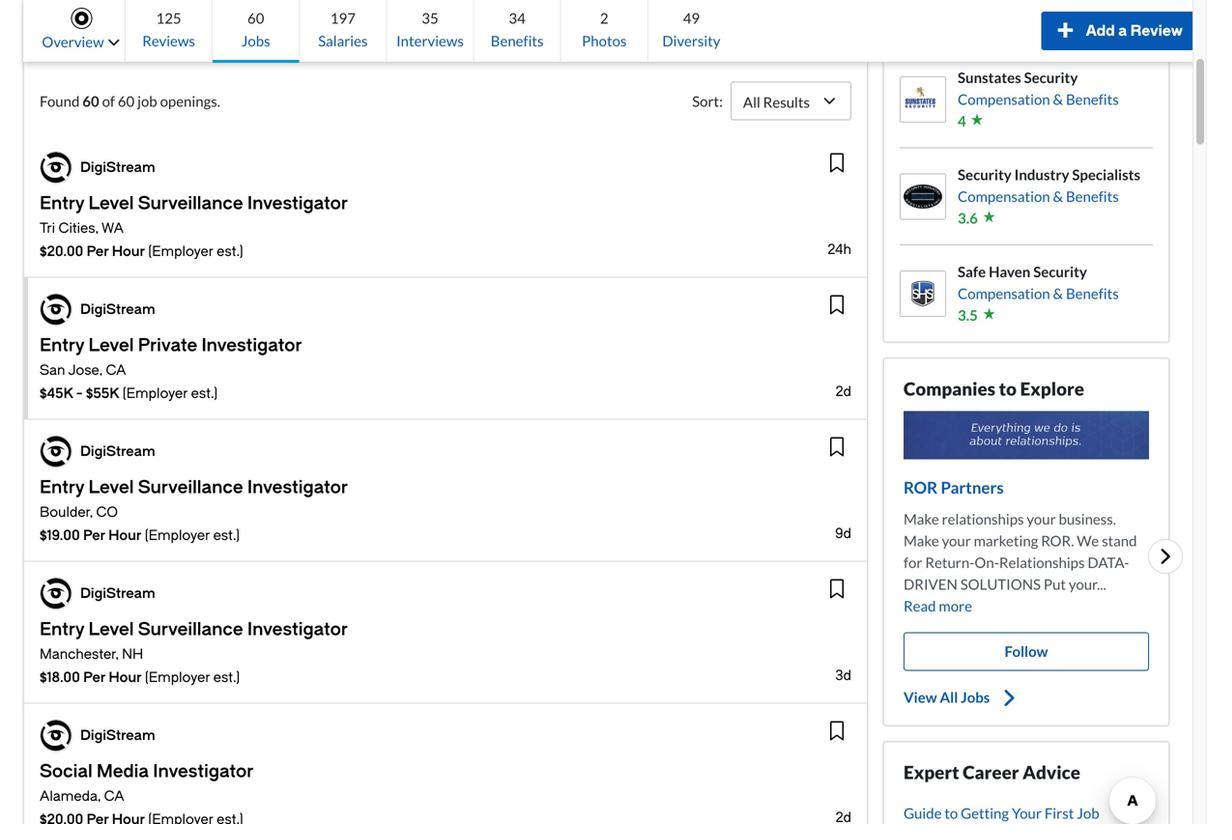 Task type: vqa. For each thing, say whether or not it's contained in the screenshot.
Investigator within the Entry Level Private Investigator San Jose, CA $45K - $55K (Employer est.)
yes



Task type: describe. For each thing, give the bounding box(es) containing it.
your
[[1012, 805, 1042, 822]]

digistream for entry level private investigator san jose, ca $45k - $55k (employer est.)
[[80, 302, 155, 318]]

est.) inside entry level surveillance investigator tri cities, wa $20.00 per hour (employer est.)
[[217, 244, 243, 260]]

digistream for entry level surveillance investigator manchester, nh $18.00 per hour (employer est.)
[[80, 586, 155, 602]]

0 horizontal spatial jobs
[[241, 32, 270, 49]]

$55k
[[86, 386, 119, 402]]

to for companies
[[999, 378, 1017, 400]]

0 vertical spatial all
[[743, 93, 761, 111]]

49 diversity
[[663, 9, 721, 49]]

add
[[1086, 22, 1116, 39]]

$45k
[[40, 386, 73, 402]]

9d
[[835, 526, 852, 542]]

security inside sunstates security compensation & benefits
[[1025, 69, 1078, 86]]

digistream logo image for entry level surveillance investigator manchester, nh $18.00 per hour (employer est.)
[[41, 579, 72, 610]]

investigator for entry level surveillance investigator manchester, nh $18.00 per hour (employer est.)
[[247, 620, 348, 640]]

industry
[[1015, 166, 1070, 183]]

job
[[137, 92, 157, 110]]

est.) inside entry level surveillance investigator boulder, co $19.00 per hour (employer est.)
[[213, 528, 240, 544]]

featured banner image for ror partners image
[[904, 411, 1150, 460]]

0 horizontal spatial your
[[942, 532, 972, 549]]

a
[[1119, 22, 1128, 39]]

solutions
[[961, 576, 1041, 593]]

ror
[[904, 478, 938, 497]]

surveillance for entry level surveillance investigator manchester, nh $18.00 per hour (employer est.)
[[138, 620, 243, 640]]

(employer inside entry level surveillance investigator boulder, co $19.00 per hour (employer est.)
[[145, 528, 210, 544]]

1 vertical spatial all
[[940, 689, 958, 706]]

first
[[1045, 805, 1075, 822]]

compensation & benefits link for security
[[958, 283, 1119, 305]]

safe
[[958, 263, 986, 280]]

follow
[[1005, 643, 1049, 660]]

entry level surveillance investigator boulder, co $19.00 per hour (employer est.)
[[40, 478, 348, 544]]

view all jobs
[[904, 689, 990, 706]]

boulder,
[[40, 505, 93, 521]]

specialists
[[1073, 166, 1141, 183]]

(employer inside entry level private investigator san jose, ca $45k - $55k (employer est.)
[[123, 386, 188, 402]]

level for entry level surveillance investigator tri cities, wa $20.00 per hour (employer est.)
[[88, 193, 134, 214]]

alameda,
[[40, 789, 101, 805]]

security industry specialists compensation & benefits
[[958, 166, 1141, 205]]

digistream logo image for entry level private investigator san jose, ca $45k - $55k (employer est.)
[[41, 294, 72, 325]]

level for entry level private investigator san jose, ca $45k - $55k (employer est.)
[[88, 336, 134, 356]]

sunstates security compensation & benefits
[[958, 69, 1119, 108]]

197 salaries
[[318, 9, 368, 49]]

$19.00
[[40, 528, 80, 544]]

34
[[509, 9, 526, 27]]

view
[[904, 689, 937, 706]]

getting
[[961, 805, 1010, 822]]

digistream logo image for entry level surveillance investigator tri cities, wa $20.00 per hour (employer est.)
[[41, 152, 72, 183]]

& for specialists
[[1053, 188, 1064, 205]]

guide to getting your first job link
[[904, 803, 1150, 825]]

24h
[[828, 242, 852, 258]]

investigator inside social media investigator alameda, ca
[[153, 762, 254, 782]]

entry level surveillance investigator manchester, nh $18.00 per hour (employer est.)
[[40, 620, 348, 686]]

media
[[97, 762, 149, 782]]

3.5
[[958, 307, 978, 324]]

manchester,
[[40, 647, 119, 663]]

co
[[96, 505, 118, 521]]

investigator for entry level surveillance investigator tri cities, wa $20.00 per hour (employer est.)
[[247, 193, 348, 214]]

jose,
[[68, 363, 103, 379]]

$18.00
[[40, 670, 80, 686]]

benefits inside safe haven security compensation & benefits
[[1066, 285, 1119, 302]]

surveillance for entry level surveillance investigator tri cities, wa $20.00 per hour (employer est.)
[[138, 193, 243, 214]]

investigator for entry level private investigator san jose, ca $45k - $55k (employer est.)
[[202, 336, 302, 356]]

found
[[40, 92, 80, 110]]

add a review
[[1086, 22, 1183, 39]]

1 vertical spatial jobs
[[961, 689, 990, 706]]

surveillance for entry level surveillance investigator boulder, co $19.00 per hour (employer est.)
[[138, 478, 243, 498]]

sunstates
[[958, 69, 1022, 86]]

next button image
[[1155, 545, 1177, 568]]

driven
[[904, 576, 958, 593]]

expert
[[904, 762, 960, 783]]

social media investigator alameda, ca
[[40, 762, 254, 805]]

review
[[1131, 22, 1183, 39]]

$20.00
[[40, 244, 83, 260]]

... read more
[[904, 576, 1107, 615]]

we
[[1077, 532, 1100, 549]]

business.
[[1059, 510, 1117, 528]]

2d
[[836, 384, 852, 400]]

security industry specialists image
[[901, 174, 946, 219]]

(employer inside entry level surveillance investigator tri cities, wa $20.00 per hour (employer est.)
[[148, 244, 213, 260]]

4
[[958, 112, 967, 130]]

digistream logo image for entry level surveillance investigator boulder, co $19.00 per hour (employer est.)
[[41, 437, 72, 467]]

job
[[1077, 805, 1100, 822]]

entry level private investigator san jose, ca $45k - $55k (employer est.)
[[40, 336, 302, 402]]

data-
[[1088, 554, 1130, 571]]

all results
[[743, 93, 810, 111]]

safe haven security compensation & benefits
[[958, 263, 1119, 302]]

per for entry level surveillance investigator manchester, nh $18.00 per hour (employer est.)
[[83, 670, 105, 686]]

digistream for social media investigator alameda, ca
[[80, 728, 155, 744]]

social
[[40, 762, 93, 782]]

34 benefits
[[491, 9, 544, 49]]

60 inside "60 jobs"
[[248, 9, 264, 27]]

benefits inside the security industry specialists compensation & benefits
[[1066, 188, 1119, 205]]

cities,
[[59, 220, 99, 236]]

explore
[[1021, 378, 1085, 400]]

entry for entry level private investigator san jose, ca $45k - $55k (employer est.)
[[40, 336, 84, 356]]

results
[[764, 93, 810, 111]]

guide to getting your first job
[[904, 805, 1100, 822]]

sunstates security image
[[901, 77, 946, 122]]

0 horizontal spatial 60
[[82, 92, 99, 110]]

wa
[[102, 220, 124, 236]]

tri
[[40, 220, 55, 236]]



Task type: locate. For each thing, give the bounding box(es) containing it.
hour inside entry level surveillance investigator boulder, co $19.00 per hour (employer est.)
[[108, 528, 142, 544]]

1 vertical spatial ca
[[104, 789, 124, 805]]

60 left of
[[82, 92, 99, 110]]

photos
[[582, 32, 627, 49]]

per inside entry level surveillance investigator boulder, co $19.00 per hour (employer est.)
[[83, 528, 105, 544]]

est.) inside entry level private investigator san jose, ca $45k - $55k (employer est.)
[[191, 386, 218, 402]]

view all jobs link
[[904, 687, 1150, 710]]

& down industry
[[1053, 188, 1064, 205]]

60 left the 197
[[248, 9, 264, 27]]

1 compensation from the top
[[958, 90, 1051, 108]]

per down manchester,
[[83, 670, 105, 686]]

2 digistream from the top
[[80, 302, 155, 318]]

0 vertical spatial to
[[999, 378, 1017, 400]]

digistream up media
[[80, 728, 155, 744]]

hour for entry level surveillance investigator boulder, co $19.00 per hour (employer est.)
[[108, 528, 142, 544]]

0 horizontal spatial all
[[743, 93, 761, 111]]

level inside entry level surveillance investigator manchester, nh $18.00 per hour (employer est.)
[[88, 620, 134, 640]]

2 & from the top
[[1053, 188, 1064, 205]]

digistream logo image
[[41, 152, 72, 183], [41, 294, 72, 325], [41, 437, 72, 467], [41, 579, 72, 610], [41, 721, 72, 752]]

your up return-
[[942, 532, 972, 549]]

0 vertical spatial security
[[1025, 69, 1078, 86]]

sort:
[[692, 92, 723, 110]]

expert career advice
[[904, 762, 1081, 783]]

stand
[[1102, 532, 1138, 549]]

for
[[904, 554, 923, 571]]

0 vertical spatial make
[[904, 510, 940, 528]]

est.) inside entry level surveillance investigator manchester, nh $18.00 per hour (employer est.)
[[213, 670, 240, 686]]

entry up boulder,
[[40, 478, 84, 498]]

2 horizontal spatial 60
[[248, 9, 264, 27]]

197
[[330, 9, 356, 27]]

entry inside entry level surveillance investigator boulder, co $19.00 per hour (employer est.)
[[40, 478, 84, 498]]

hour
[[112, 244, 145, 260], [108, 528, 142, 544], [109, 670, 142, 686]]

more
[[939, 597, 973, 615]]

digistream logo image down $45k
[[41, 437, 72, 467]]

partners
[[941, 478, 1004, 497]]

& up industry
[[1053, 90, 1064, 108]]

jobs right the 'reviews'
[[241, 32, 270, 49]]

1 horizontal spatial your
[[1027, 510, 1056, 528]]

jobs list element
[[24, 136, 867, 825]]

level for entry level surveillance investigator boulder, co $19.00 per hour (employer est.)
[[88, 478, 134, 498]]

private
[[138, 336, 197, 356]]

per inside entry level surveillance investigator tri cities, wa $20.00 per hour (employer est.)
[[87, 244, 109, 260]]

to for guide
[[945, 805, 958, 822]]

your right put
[[1069, 576, 1098, 593]]

digistream up nh
[[80, 586, 155, 602]]

security inside safe haven security compensation & benefits
[[1034, 263, 1088, 280]]

level for entry level surveillance investigator manchester, nh $18.00 per hour (employer est.)
[[88, 620, 134, 640]]

1 horizontal spatial jobs
[[961, 689, 990, 706]]

2 photos
[[582, 9, 627, 49]]

to
[[999, 378, 1017, 400], [945, 805, 958, 822]]

surveillance inside entry level surveillance investigator manchester, nh $18.00 per hour (employer est.)
[[138, 620, 243, 640]]

1 digistream from the top
[[80, 160, 155, 175]]

3 digistream from the top
[[80, 444, 155, 460]]

1 vertical spatial per
[[83, 528, 105, 544]]

of
[[102, 92, 115, 110]]

marketing
[[974, 532, 1039, 549]]

ror.
[[1042, 532, 1075, 549]]

per down wa
[[87, 244, 109, 260]]

3.6
[[958, 209, 978, 227]]

jobs right view
[[961, 689, 990, 706]]

benefits inside sunstates security compensation & benefits
[[1066, 90, 1119, 108]]

1 vertical spatial make
[[904, 532, 940, 549]]

companies to explore
[[904, 378, 1085, 400]]

investigator inside entry level surveillance investigator boulder, co $19.00 per hour (employer est.)
[[247, 478, 348, 498]]

on-
[[975, 554, 1000, 571]]

4 digistream logo image from the top
[[41, 579, 72, 610]]

san
[[40, 363, 65, 379]]

security right haven
[[1034, 263, 1088, 280]]

digistream up private
[[80, 302, 155, 318]]

digistream down $55k at the top
[[80, 444, 155, 460]]

5 digistream from the top
[[80, 728, 155, 744]]

4 level from the top
[[88, 620, 134, 640]]

level inside entry level surveillance investigator boulder, co $19.00 per hour (employer est.)
[[88, 478, 134, 498]]

1 entry from the top
[[40, 193, 84, 214]]

relationships
[[942, 510, 1024, 528]]

benefits
[[491, 32, 544, 49], [1066, 90, 1119, 108], [1066, 188, 1119, 205], [1066, 285, 1119, 302]]

investigator inside entry level surveillance investigator tri cities, wa $20.00 per hour (employer est.)
[[247, 193, 348, 214]]

per down co
[[83, 528, 105, 544]]

2 vertical spatial your
[[1069, 576, 1098, 593]]

35
[[422, 9, 439, 27]]

compensation & benefits link for compensation
[[958, 88, 1119, 110]]

make
[[904, 510, 940, 528], [904, 532, 940, 549]]

3 & from the top
[[1053, 285, 1064, 302]]

2 level from the top
[[88, 336, 134, 356]]

2 vertical spatial compensation & benefits link
[[958, 283, 1119, 305]]

entry inside entry level private investigator san jose, ca $45k - $55k (employer est.)
[[40, 336, 84, 356]]

3 compensation & benefits link from the top
[[958, 283, 1119, 305]]

0 vertical spatial jobs
[[241, 32, 270, 49]]

compensation & benefits link down haven
[[958, 283, 1119, 305]]

0 vertical spatial compensation
[[958, 90, 1051, 108]]

0 vertical spatial ca
[[106, 363, 126, 379]]

0 vertical spatial compensation & benefits link
[[958, 88, 1119, 110]]

compensation for haven
[[958, 285, 1051, 302]]

compensation & benefits link down industry
[[958, 186, 1141, 207]]

entry up san
[[40, 336, 84, 356]]

per
[[87, 244, 109, 260], [83, 528, 105, 544], [83, 670, 105, 686]]

2 vertical spatial compensation
[[958, 285, 1051, 302]]

put
[[1044, 576, 1066, 593]]

hour down co
[[108, 528, 142, 544]]

overview
[[42, 33, 104, 50]]

1 horizontal spatial 60
[[118, 92, 135, 110]]

security inside the security industry specialists compensation & benefits
[[958, 166, 1012, 183]]

digistream logo image up social
[[41, 721, 72, 752]]

0 horizontal spatial to
[[945, 805, 958, 822]]

0 vertical spatial your
[[1027, 510, 1056, 528]]

entry up tri
[[40, 193, 84, 214]]

security
[[1025, 69, 1078, 86], [958, 166, 1012, 183], [1034, 263, 1088, 280]]

found 60 of 60 job openings.
[[40, 92, 220, 110]]

ror partners
[[904, 478, 1004, 497]]

ca inside entry level private investigator san jose, ca $45k - $55k (employer est.)
[[106, 363, 126, 379]]

2 vertical spatial per
[[83, 670, 105, 686]]

compensation inside the security industry specialists compensation & benefits
[[958, 188, 1051, 205]]

hour down nh
[[109, 670, 142, 686]]

ca up $55k at the top
[[106, 363, 126, 379]]

level up nh
[[88, 620, 134, 640]]

60 jobs
[[241, 9, 270, 49]]

entry for entry level surveillance investigator manchester, nh $18.00 per hour (employer est.)
[[40, 620, 84, 640]]

security up 3.6
[[958, 166, 1012, 183]]

surveillance inside entry level surveillance investigator boulder, co $19.00 per hour (employer est.)
[[138, 478, 243, 498]]

per for entry level surveillance investigator boulder, co $19.00 per hour (employer est.)
[[83, 528, 105, 544]]

0 vertical spatial &
[[1053, 90, 1064, 108]]

1 vertical spatial compensation
[[958, 188, 1051, 205]]

1 surveillance from the top
[[138, 193, 243, 214]]

your
[[1027, 510, 1056, 528], [942, 532, 972, 549], [1069, 576, 1098, 593]]

49
[[683, 9, 700, 27]]

compensation inside safe haven security compensation & benefits
[[958, 285, 1051, 302]]

compensation & benefits link down sunstates
[[958, 88, 1119, 110]]

2 vertical spatial surveillance
[[138, 620, 243, 640]]

& for security
[[1053, 285, 1064, 302]]

1 & from the top
[[1053, 90, 1064, 108]]

1 vertical spatial compensation & benefits link
[[958, 186, 1141, 207]]

hour inside entry level surveillance investigator tri cities, wa $20.00 per hour (employer est.)
[[112, 244, 145, 260]]

1 horizontal spatial all
[[940, 689, 958, 706]]

&
[[1053, 90, 1064, 108], [1053, 188, 1064, 205], [1053, 285, 1064, 302]]

openings.
[[160, 92, 220, 110]]

make down ror
[[904, 510, 940, 528]]

1 vertical spatial hour
[[108, 528, 142, 544]]

1 level from the top
[[88, 193, 134, 214]]

make up for
[[904, 532, 940, 549]]

4 entry from the top
[[40, 620, 84, 640]]

2 make from the top
[[904, 532, 940, 549]]

3 compensation from the top
[[958, 285, 1051, 302]]

safe haven security image
[[901, 271, 946, 316]]

35 interviews
[[397, 9, 464, 49]]

digistream logo image for social media investigator alameda, ca
[[41, 721, 72, 752]]

relationships
[[1000, 554, 1085, 571]]

& inside safe haven security compensation & benefits
[[1053, 285, 1064, 302]]

diversity
[[663, 32, 721, 49]]

level up wa
[[88, 193, 134, 214]]

level inside entry level surveillance investigator tri cities, wa $20.00 per hour (employer est.)
[[88, 193, 134, 214]]

compensation down sunstates
[[958, 90, 1051, 108]]

1 vertical spatial security
[[958, 166, 1012, 183]]

compensation
[[958, 90, 1051, 108], [958, 188, 1051, 205], [958, 285, 1051, 302]]

2 digistream logo image from the top
[[41, 294, 72, 325]]

investigator inside entry level surveillance investigator manchester, nh $18.00 per hour (employer est.)
[[247, 620, 348, 640]]

3 surveillance from the top
[[138, 620, 243, 640]]

3 digistream logo image from the top
[[41, 437, 72, 467]]

per inside entry level surveillance investigator manchester, nh $18.00 per hour (employer est.)
[[83, 670, 105, 686]]

1 digistream logo image from the top
[[41, 152, 72, 183]]

digistream for entry level surveillance investigator boulder, co $19.00 per hour (employer est.)
[[80, 444, 155, 460]]

2 entry from the top
[[40, 336, 84, 356]]

make relationships your business. make your marketing ror. we stand for return-on-relationships  data- driven solutions put your
[[904, 510, 1138, 593]]

2
[[600, 9, 609, 27]]

digistream logo image down $20.00
[[41, 294, 72, 325]]

entry inside entry level surveillance investigator tri cities, wa $20.00 per hour (employer est.)
[[40, 193, 84, 214]]

...
[[1098, 576, 1107, 593]]

entry level surveillance investigator tri cities, wa $20.00 per hour (employer est.)
[[40, 193, 348, 260]]

to right guide
[[945, 805, 958, 822]]

entry for entry level surveillance investigator tri cities, wa $20.00 per hour (employer est.)
[[40, 193, 84, 214]]

2 horizontal spatial your
[[1069, 576, 1098, 593]]

1 vertical spatial &
[[1053, 188, 1064, 205]]

1 vertical spatial surveillance
[[138, 478, 243, 498]]

to left 'explore'
[[999, 378, 1017, 400]]

2 vertical spatial hour
[[109, 670, 142, 686]]

1 compensation & benefits link from the top
[[958, 88, 1119, 110]]

compensation inside sunstates security compensation & benefits
[[958, 90, 1051, 108]]

interviews
[[397, 32, 464, 49]]

0 vertical spatial surveillance
[[138, 193, 243, 214]]

2 vertical spatial &
[[1053, 285, 1064, 302]]

salaries
[[318, 32, 368, 49]]

hour for entry level surveillance investigator manchester, nh $18.00 per hour (employer est.)
[[109, 670, 142, 686]]

(employer inside entry level surveillance investigator manchester, nh $18.00 per hour (employer est.)
[[145, 670, 210, 686]]

level up co
[[88, 478, 134, 498]]

4 digistream from the top
[[80, 586, 155, 602]]

0 vertical spatial hour
[[112, 244, 145, 260]]

ca down media
[[104, 789, 124, 805]]

digistream
[[80, 160, 155, 175], [80, 302, 155, 318], [80, 444, 155, 460], [80, 586, 155, 602], [80, 728, 155, 744]]

entry
[[40, 193, 84, 214], [40, 336, 84, 356], [40, 478, 84, 498], [40, 620, 84, 640]]

hour inside entry level surveillance investigator manchester, nh $18.00 per hour (employer est.)
[[109, 670, 142, 686]]

digistream logo image up tri
[[41, 152, 72, 183]]

level inside entry level private investigator san jose, ca $45k - $55k (employer est.)
[[88, 336, 134, 356]]

ca inside social media investigator alameda, ca
[[104, 789, 124, 805]]

& up 'explore'
[[1053, 285, 1064, 302]]

compensation & benefits link
[[958, 88, 1119, 110], [958, 186, 1141, 207], [958, 283, 1119, 305]]

your up ror.
[[1027, 510, 1056, 528]]

-
[[76, 386, 83, 402]]

entry inside entry level surveillance investigator manchester, nh $18.00 per hour (employer est.)
[[40, 620, 84, 640]]

investigator for entry level surveillance investigator boulder, co $19.00 per hour (employer est.)
[[247, 478, 348, 498]]

compensation down haven
[[958, 285, 1051, 302]]

entry for entry level surveillance investigator boulder, co $19.00 per hour (employer est.)
[[40, 478, 84, 498]]

compensation & benefits link for specialists
[[958, 186, 1141, 207]]

5 digistream logo image from the top
[[41, 721, 72, 752]]

3 entry from the top
[[40, 478, 84, 498]]

est.)
[[217, 244, 243, 260], [191, 386, 218, 402], [213, 528, 240, 544], [213, 670, 240, 686]]

surveillance inside entry level surveillance investigator tri cities, wa $20.00 per hour (employer est.)
[[138, 193, 243, 214]]

compensation for industry
[[958, 188, 1051, 205]]

entry up manchester,
[[40, 620, 84, 640]]

125 reviews
[[142, 9, 195, 49]]

1 horizontal spatial to
[[999, 378, 1017, 400]]

compensation up 3.6
[[958, 188, 1051, 205]]

2 vertical spatial security
[[1034, 263, 1088, 280]]

3 level from the top
[[88, 478, 134, 498]]

security right sunstates
[[1025, 69, 1078, 86]]

jobs
[[241, 32, 270, 49], [961, 689, 990, 706]]

advice
[[1023, 762, 1081, 783]]

2 surveillance from the top
[[138, 478, 243, 498]]

level up jose, at the top left of page
[[88, 336, 134, 356]]

60 right of
[[118, 92, 135, 110]]

ca
[[106, 363, 126, 379], [104, 789, 124, 805]]

digistream for entry level surveillance investigator tri cities, wa $20.00 per hour (employer est.)
[[80, 160, 155, 175]]

1 vertical spatial your
[[942, 532, 972, 549]]

follow button
[[904, 633, 1150, 671]]

125
[[156, 9, 181, 27]]

companies
[[904, 378, 996, 400]]

career
[[963, 762, 1020, 783]]

hour down wa
[[112, 244, 145, 260]]

read more link
[[904, 595, 1150, 617]]

2 compensation from the top
[[958, 188, 1051, 205]]

read
[[904, 597, 936, 615]]

all right view
[[940, 689, 958, 706]]

investigator inside entry level private investigator san jose, ca $45k - $55k (employer est.)
[[202, 336, 302, 356]]

all left results
[[743, 93, 761, 111]]

1 vertical spatial to
[[945, 805, 958, 822]]

& inside the security industry specialists compensation & benefits
[[1053, 188, 1064, 205]]

to inside guide to getting your first job link
[[945, 805, 958, 822]]

all
[[743, 93, 761, 111], [940, 689, 958, 706]]

nh
[[122, 647, 143, 663]]

add a review link
[[1042, 12, 1199, 50]]

guide
[[904, 805, 942, 822]]

2 compensation & benefits link from the top
[[958, 186, 1141, 207]]

digistream logo image down $19.00
[[41, 579, 72, 610]]

60
[[248, 9, 264, 27], [82, 92, 99, 110], [118, 92, 135, 110]]

return-
[[926, 554, 975, 571]]

0 vertical spatial per
[[87, 244, 109, 260]]

digistream up wa
[[80, 160, 155, 175]]

reviews
[[142, 32, 195, 49]]

1 make from the top
[[904, 510, 940, 528]]

& inside sunstates security compensation & benefits
[[1053, 90, 1064, 108]]



